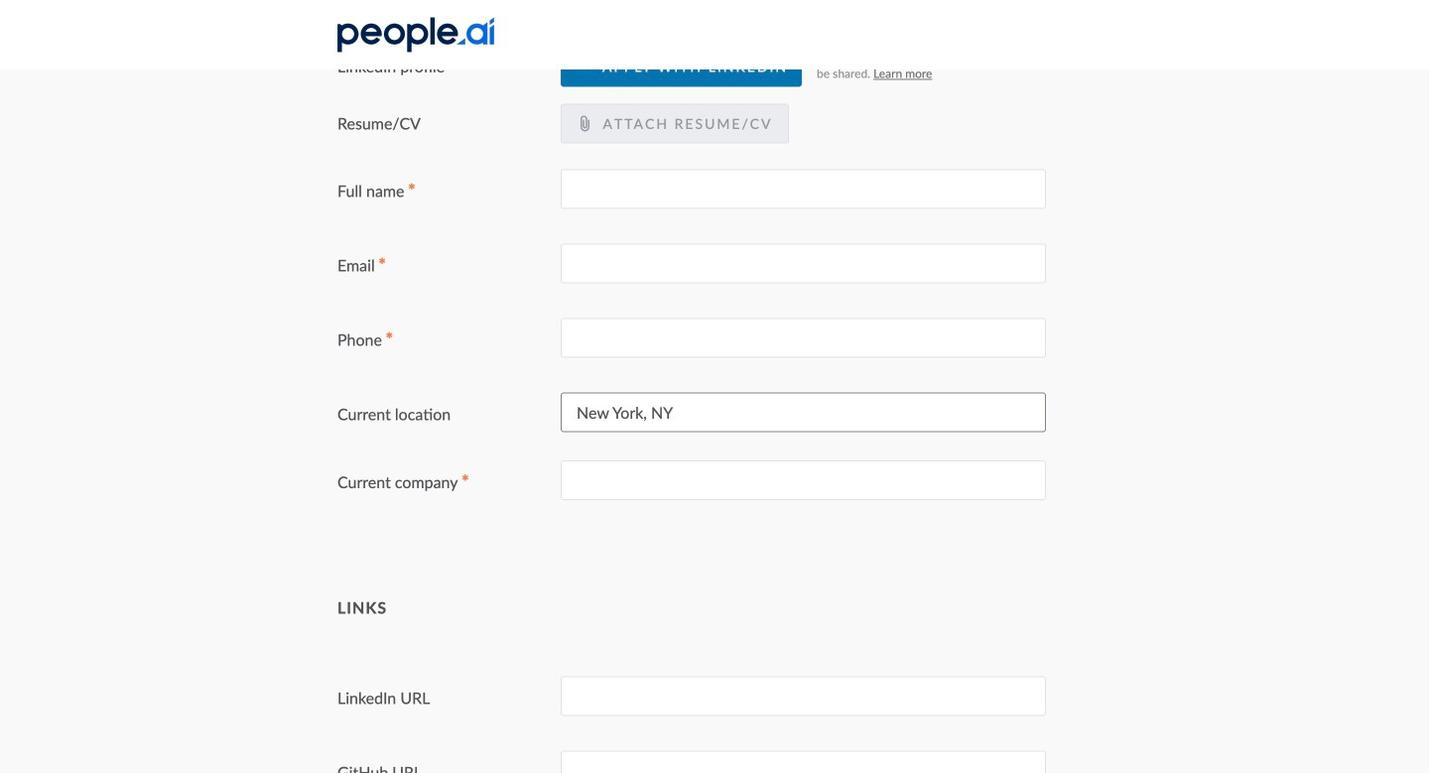 Task type: vqa. For each thing, say whether or not it's contained in the screenshot.
email field
yes



Task type: locate. For each thing, give the bounding box(es) containing it.
None email field
[[561, 244, 1046, 284]]

paperclip image
[[577, 116, 593, 132]]

None text field
[[561, 169, 1046, 209]]

None text field
[[561, 318, 1046, 358], [561, 393, 1046, 432], [561, 461, 1046, 500], [561, 676, 1046, 716], [561, 751, 1046, 773], [561, 318, 1046, 358], [561, 393, 1046, 432], [561, 461, 1046, 500], [561, 676, 1046, 716], [561, 751, 1046, 773]]



Task type: describe. For each thing, give the bounding box(es) containing it.
people.ai logo image
[[337, 17, 494, 52]]



